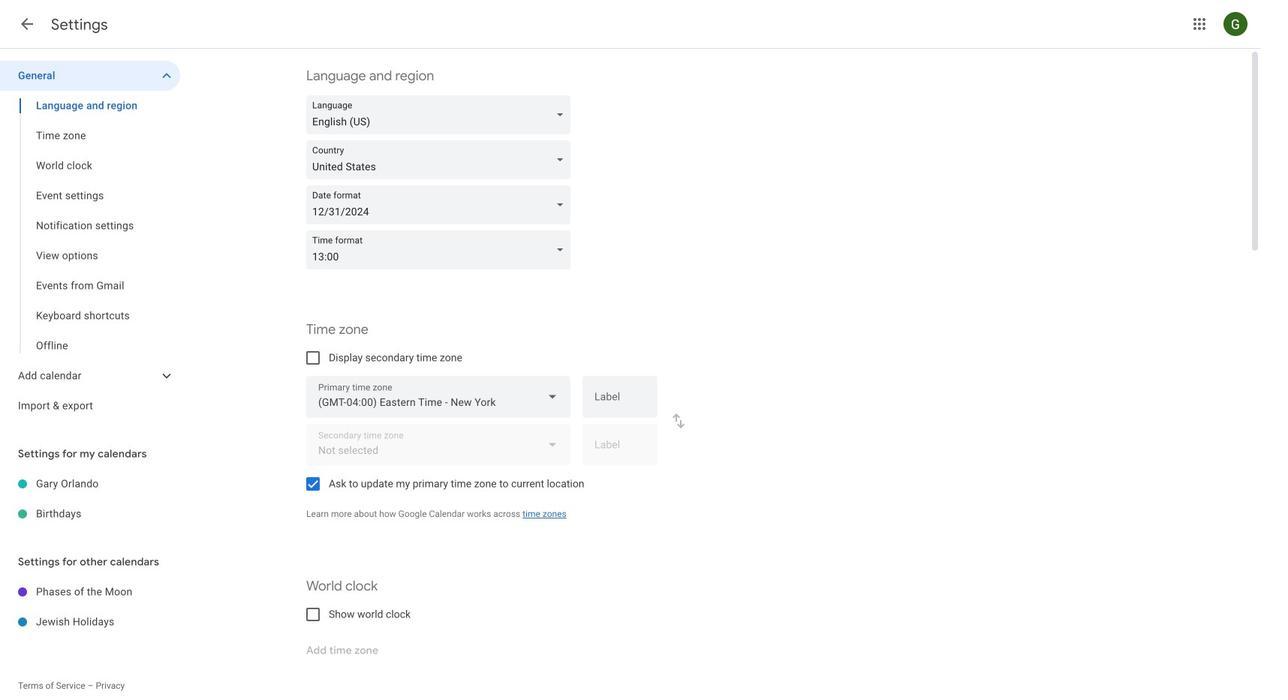 Task type: describe. For each thing, give the bounding box(es) containing it.
3 tree from the top
[[0, 578, 180, 638]]

general tree item
[[0, 61, 180, 91]]

1 tree from the top
[[0, 61, 180, 421]]

swap time zones image
[[670, 412, 688, 430]]

birthdays tree item
[[0, 499, 180, 530]]



Task type: locate. For each thing, give the bounding box(es) containing it.
phases of the moon tree item
[[0, 578, 180, 608]]

None field
[[306, 95, 577, 134], [306, 140, 577, 180], [306, 186, 577, 225], [306, 231, 577, 270], [306, 376, 571, 418], [306, 95, 577, 134], [306, 140, 577, 180], [306, 186, 577, 225], [306, 231, 577, 270], [306, 376, 571, 418]]

2 tree from the top
[[0, 469, 180, 530]]

go back image
[[18, 15, 36, 33]]

jewish holidays tree item
[[0, 608, 180, 638]]

heading
[[51, 15, 108, 34]]

2 vertical spatial tree
[[0, 578, 180, 638]]

tree
[[0, 61, 180, 421], [0, 469, 180, 530], [0, 578, 180, 638]]

1 vertical spatial tree
[[0, 469, 180, 530]]

0 vertical spatial tree
[[0, 61, 180, 421]]

group
[[0, 91, 180, 361]]

Label for primary time zone. text field
[[595, 392, 646, 413]]

gary orlando tree item
[[0, 469, 180, 499]]

Label for secondary time zone. text field
[[595, 440, 646, 461]]



Task type: vqa. For each thing, say whether or not it's contained in the screenshot.
Group
yes



